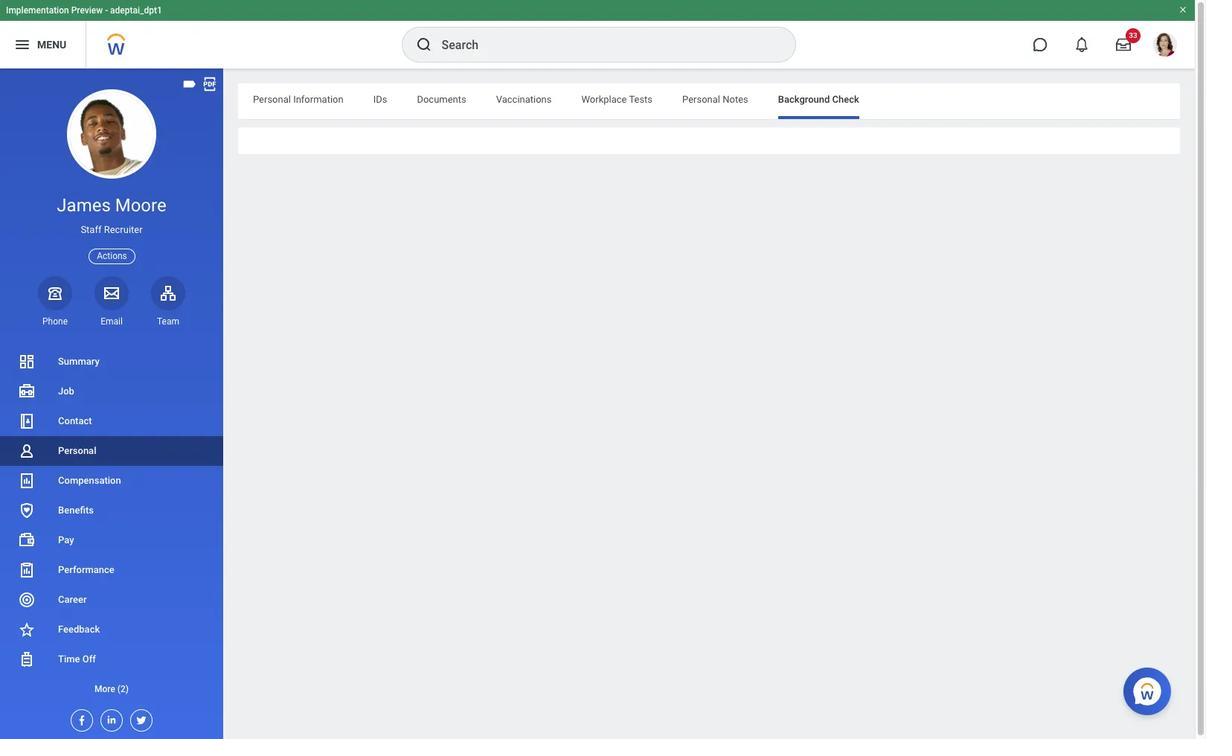 Task type: describe. For each thing, give the bounding box(es) containing it.
notifications large image
[[1075, 37, 1090, 52]]

information
[[293, 94, 344, 105]]

more (2) button
[[0, 680, 223, 698]]

team james moore element
[[151, 315, 185, 327]]

implementation preview -   adeptai_dpt1
[[6, 5, 162, 16]]

tests
[[629, 94, 653, 105]]

james
[[57, 195, 111, 216]]

personal for personal information
[[253, 94, 291, 105]]

close environment banner image
[[1179, 5, 1188, 14]]

workplace
[[582, 94, 627, 105]]

actions
[[97, 250, 127, 261]]

phone button
[[38, 276, 72, 327]]

33 button
[[1107, 28, 1141, 61]]

facebook image
[[71, 710, 88, 726]]

tag image
[[182, 76, 198, 92]]

search image
[[415, 36, 433, 54]]

twitter image
[[131, 710, 147, 726]]

time off link
[[0, 645, 223, 674]]

navigation pane region
[[0, 68, 223, 739]]

compensation
[[58, 475, 121, 486]]

career image
[[18, 591, 36, 609]]

benefits
[[58, 505, 94, 516]]

tab list containing personal information
[[238, 83, 1180, 119]]

phone
[[42, 316, 68, 327]]

feedback image
[[18, 621, 36, 639]]

job image
[[18, 383, 36, 400]]

documents
[[417, 94, 466, 105]]

background check
[[778, 94, 860, 105]]

performance image
[[18, 561, 36, 579]]

preview
[[71, 5, 103, 16]]

benefits link
[[0, 496, 223, 525]]

mail image
[[103, 284, 121, 302]]

more (2)
[[94, 684, 129, 694]]

personal notes
[[683, 94, 749, 105]]

menu button
[[0, 21, 86, 68]]

feedback
[[58, 624, 100, 635]]

contact image
[[18, 412, 36, 430]]

time
[[58, 653, 80, 665]]

team link
[[151, 276, 185, 327]]

job link
[[0, 377, 223, 406]]

james moore
[[57, 195, 166, 216]]

career
[[58, 594, 87, 605]]

inbox large image
[[1116, 37, 1131, 52]]

recruiter
[[104, 224, 143, 235]]

Search Workday  search field
[[442, 28, 765, 61]]

compensation image
[[18, 472, 36, 490]]

summary image
[[18, 353, 36, 371]]

summary
[[58, 356, 100, 367]]

career link
[[0, 585, 223, 615]]

staff
[[81, 224, 102, 235]]

performance link
[[0, 555, 223, 585]]



Task type: locate. For each thing, give the bounding box(es) containing it.
email button
[[95, 276, 129, 327]]

email james moore element
[[95, 315, 129, 327]]

job
[[58, 386, 74, 397]]

phone james moore element
[[38, 315, 72, 327]]

personal inside list
[[58, 445, 96, 456]]

compensation link
[[0, 466, 223, 496]]

adeptai_dpt1
[[110, 5, 162, 16]]

profile logan mcneil image
[[1154, 33, 1177, 60]]

personal
[[253, 94, 291, 105], [683, 94, 720, 105], [58, 445, 96, 456]]

time off image
[[18, 650, 36, 668]]

workplace tests
[[582, 94, 653, 105]]

personal information
[[253, 94, 344, 105]]

phone image
[[45, 284, 65, 302]]

actions button
[[89, 248, 135, 264]]

personal left "information" at left
[[253, 94, 291, 105]]

view team image
[[159, 284, 177, 302]]

personal image
[[18, 442, 36, 460]]

feedback link
[[0, 615, 223, 645]]

personal left notes
[[683, 94, 720, 105]]

more (2) button
[[0, 674, 223, 704]]

benefits image
[[18, 502, 36, 519]]

personal down contact
[[58, 445, 96, 456]]

time off
[[58, 653, 96, 665]]

(2)
[[117, 684, 129, 694]]

staff recruiter
[[81, 224, 143, 235]]

pay link
[[0, 525, 223, 555]]

implementation
[[6, 5, 69, 16]]

personal link
[[0, 436, 223, 466]]

contact link
[[0, 406, 223, 436]]

vaccinations
[[496, 94, 552, 105]]

33
[[1129, 31, 1138, 39]]

off
[[82, 653, 96, 665]]

contact
[[58, 415, 92, 426]]

tab list
[[238, 83, 1180, 119]]

ids
[[373, 94, 387, 105]]

1 horizontal spatial personal
[[253, 94, 291, 105]]

list containing summary
[[0, 347, 223, 704]]

-
[[105, 5, 108, 16]]

justify image
[[13, 36, 31, 54]]

check
[[833, 94, 860, 105]]

summary link
[[0, 347, 223, 377]]

2 horizontal spatial personal
[[683, 94, 720, 105]]

background
[[778, 94, 830, 105]]

pay image
[[18, 531, 36, 549]]

pay
[[58, 534, 74, 546]]

list
[[0, 347, 223, 704]]

0 horizontal spatial personal
[[58, 445, 96, 456]]

performance
[[58, 564, 115, 575]]

notes
[[723, 94, 749, 105]]

menu
[[37, 38, 66, 50]]

personal for personal notes
[[683, 94, 720, 105]]

view printable version (pdf) image
[[202, 76, 218, 92]]

linkedin image
[[101, 710, 118, 726]]

team
[[157, 316, 179, 327]]

menu banner
[[0, 0, 1195, 68]]

email
[[101, 316, 123, 327]]

moore
[[115, 195, 166, 216]]

more
[[94, 684, 115, 694]]



Task type: vqa. For each thing, say whether or not it's contained in the screenshot.
Email popup button
yes



